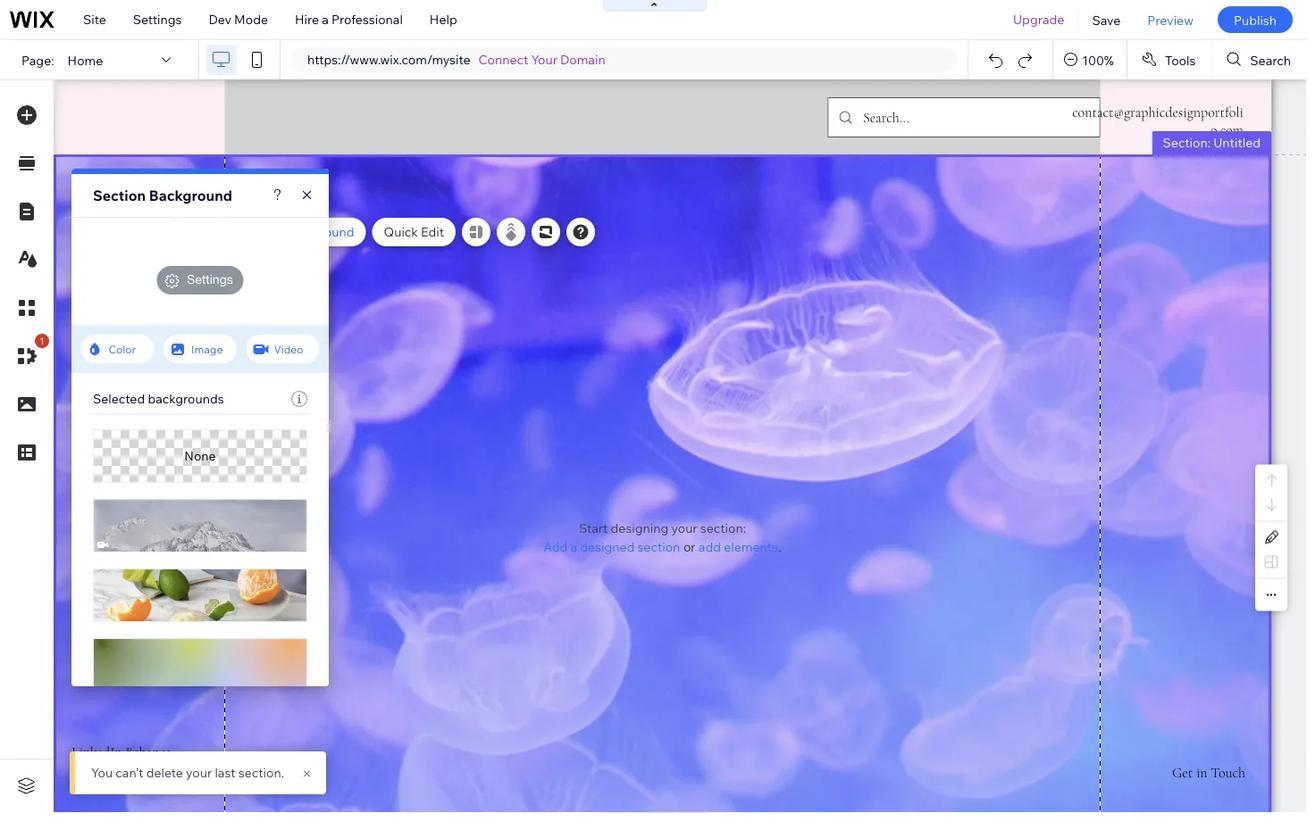 Task type: describe. For each thing, give the bounding box(es) containing it.
publish button
[[1218, 6, 1293, 33]]

1 vertical spatial background
[[284, 224, 354, 240]]

help
[[430, 12, 457, 27]]

preview button
[[1134, 0, 1207, 39]]

section.
[[238, 766, 284, 781]]

preview
[[1148, 12, 1194, 27]]

save button
[[1079, 0, 1134, 39]]

professional
[[332, 12, 403, 27]]

you can't delete your last section.
[[91, 766, 284, 781]]

1
[[39, 336, 45, 347]]

start designing your section: add a designed section or add elements .
[[543, 521, 782, 555]]

save
[[1092, 12, 1121, 27]]

quick
[[384, 224, 418, 240]]

image
[[191, 343, 223, 356]]

upgrade
[[1013, 12, 1065, 27]]

elements
[[724, 540, 778, 555]]

0 horizontal spatial section
[[93, 187, 146, 205]]

add
[[543, 540, 568, 555]]

connect
[[479, 52, 528, 67]]

0 horizontal spatial settings
[[133, 12, 182, 27]]

dev
[[209, 12, 231, 27]]

selected
[[93, 391, 145, 407]]

add elements button
[[699, 540, 778, 556]]

edit
[[421, 224, 444, 240]]

0 horizontal spatial a
[[322, 12, 329, 27]]

0 horizontal spatial background
[[149, 187, 232, 205]]

none
[[184, 449, 216, 464]]

untitled
[[1214, 135, 1261, 151]]

section background
[[93, 187, 232, 205]]

dev mode
[[209, 12, 268, 27]]

last
[[215, 766, 236, 781]]

designing
[[611, 521, 669, 537]]

search button
[[1213, 40, 1307, 80]]

section:
[[1163, 135, 1211, 151]]

your inside start designing your section: add a designed section or add elements .
[[671, 521, 697, 537]]

hire
[[295, 12, 319, 27]]

add
[[699, 540, 721, 555]]

home
[[68, 52, 103, 68]]

can't
[[116, 766, 143, 781]]

section
[[637, 540, 680, 555]]



Task type: locate. For each thing, give the bounding box(es) containing it.
background
[[149, 187, 232, 205], [284, 224, 354, 240]]

change
[[188, 224, 233, 240]]

0 vertical spatial background
[[149, 187, 232, 205]]

publish
[[1234, 12, 1277, 27]]

settings left dev
[[133, 12, 182, 27]]

delete
[[146, 766, 183, 781]]

1 horizontal spatial your
[[671, 521, 697, 537]]

1 horizontal spatial section
[[236, 224, 281, 240]]

your
[[671, 521, 697, 537], [186, 766, 212, 781]]

a right hire
[[322, 12, 329, 27]]

background up 'change'
[[149, 187, 232, 205]]

1 vertical spatial settings
[[187, 272, 233, 287]]

backgrounds
[[148, 391, 224, 407]]

100% button
[[1054, 40, 1127, 80]]

0 vertical spatial a
[[322, 12, 329, 27]]

1 vertical spatial a
[[570, 540, 577, 555]]

https://www.wix.com/mysite
[[307, 52, 470, 67]]

search
[[1250, 52, 1291, 68]]

1 vertical spatial section
[[236, 224, 281, 240]]

0 horizontal spatial your
[[186, 766, 212, 781]]

background left quick
[[284, 224, 354, 240]]

a right the add
[[570, 540, 577, 555]]

your
[[531, 52, 557, 67]]

site
[[83, 12, 106, 27]]

start
[[579, 521, 608, 537]]

mode
[[234, 12, 268, 27]]

color
[[109, 343, 136, 356]]

1 vertical spatial your
[[186, 766, 212, 781]]

domain
[[560, 52, 606, 67]]

section
[[93, 187, 146, 205], [236, 224, 281, 240]]

or
[[684, 540, 695, 555]]

0 vertical spatial your
[[671, 521, 697, 537]]

quick edit
[[384, 224, 444, 240]]

0 vertical spatial settings
[[133, 12, 182, 27]]

1 horizontal spatial a
[[570, 540, 577, 555]]

https://www.wix.com/mysite connect your domain
[[307, 52, 606, 67]]

video
[[274, 343, 303, 356]]

your up the or
[[671, 521, 697, 537]]

.
[[778, 540, 782, 555]]

1 horizontal spatial background
[[284, 224, 354, 240]]

add a designed section button
[[543, 540, 680, 556]]

designed
[[580, 540, 635, 555]]

your left last
[[186, 766, 212, 781]]

1 button
[[8, 334, 49, 375]]

selected backgrounds
[[93, 391, 224, 407]]

tools
[[1165, 52, 1196, 68]]

100%
[[1082, 52, 1114, 68]]

tools button
[[1128, 40, 1212, 80]]

you
[[91, 766, 113, 781]]

hire a professional
[[295, 12, 403, 27]]

a inside start designing your section: add a designed section or add elements .
[[570, 540, 577, 555]]

1 horizontal spatial settings
[[187, 272, 233, 287]]

0 vertical spatial section
[[93, 187, 146, 205]]

section: untitled
[[1163, 135, 1261, 151]]

section:
[[700, 521, 746, 537]]

settings down 'change'
[[187, 272, 233, 287]]

a
[[322, 12, 329, 27], [570, 540, 577, 555]]

settings
[[133, 12, 182, 27], [187, 272, 233, 287]]

change section background
[[188, 224, 354, 240]]



Task type: vqa. For each thing, say whether or not it's contained in the screenshot.
scrolls with page
no



